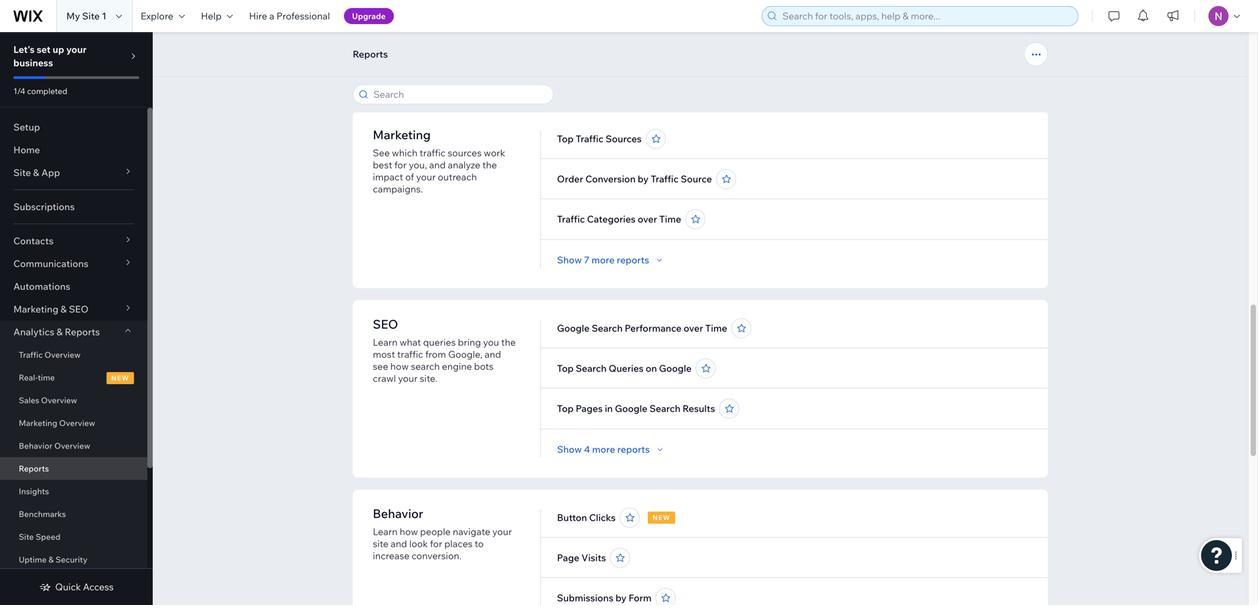 Task type: vqa. For each thing, say whether or not it's contained in the screenshot.
TRAFFIC CATEGORIES OVER TIME
yes



Task type: locate. For each thing, give the bounding box(es) containing it.
more right the 4
[[592, 444, 615, 456]]

0 vertical spatial and
[[429, 159, 446, 171]]

new up sales overview link
[[111, 374, 129, 382]]

traffic inside "sidebar" element
[[19, 350, 43, 360]]

1 vertical spatial behavior
[[373, 506, 423, 522]]

1 show from the top
[[557, 65, 582, 76]]

site speed
[[19, 532, 60, 542]]

queries
[[423, 337, 456, 348]]

learn for seo
[[373, 337, 398, 348]]

Search for tools, apps, help & more... field
[[778, 7, 1074, 25]]

for inside marketing see which traffic sources work best for you, and analyze the impact of your outreach campaigns.
[[394, 159, 407, 171]]

site left 1
[[82, 10, 100, 22]]

0 vertical spatial learn
[[373, 337, 398, 348]]

security
[[56, 555, 87, 565]]

marketing inside marketing see which traffic sources work best for you, and analyze the impact of your outreach campaigns.
[[373, 127, 431, 142]]

show 7 more reports button
[[557, 254, 665, 266]]

and inside seo learn what queries bring you the most traffic from google, and see how search engine bots crawl your site.
[[485, 349, 501, 360]]

1/4 completed
[[13, 86, 67, 96]]

0 vertical spatial show
[[557, 65, 582, 76]]

1 vertical spatial site
[[13, 167, 31, 179]]

google right in
[[615, 403, 647, 415]]

3 more from the top
[[592, 444, 615, 456]]

2 vertical spatial top
[[557, 403, 574, 415]]

0 horizontal spatial seo
[[69, 303, 89, 315]]

for down which
[[394, 159, 407, 171]]

professional
[[276, 10, 330, 22]]

site speed link
[[0, 526, 147, 549]]

search up "top search queries on google" at bottom
[[592, 323, 623, 334]]

1 vertical spatial over
[[684, 323, 703, 334]]

which
[[392, 147, 418, 159]]

by
[[597, 24, 608, 36], [638, 173, 649, 185], [616, 593, 627, 604]]

reports inside button
[[617, 254, 649, 266]]

& down marketing & seo
[[56, 326, 63, 338]]

reports
[[353, 48, 388, 60], [65, 326, 100, 338], [19, 464, 49, 474]]

how inside seo learn what queries bring you the most traffic from google, and see how search engine bots crawl your site.
[[390, 361, 409, 372]]

1 horizontal spatial the
[[501, 337, 516, 348]]

show left 3
[[557, 65, 582, 76]]

page
[[557, 552, 579, 564]]

reports down upgrade at the left top of page
[[353, 48, 388, 60]]

1 vertical spatial search
[[576, 363, 607, 375]]

more
[[592, 65, 615, 76], [592, 254, 615, 266], [592, 444, 615, 456]]

page visits
[[557, 552, 606, 564]]

insights
[[19, 487, 49, 497]]

1 top from the top
[[557, 133, 574, 145]]

app
[[41, 167, 60, 179]]

search
[[592, 323, 623, 334], [576, 363, 607, 375], [650, 403, 681, 415]]

2 vertical spatial search
[[650, 403, 681, 415]]

traffic up real-
[[19, 350, 43, 360]]

2 horizontal spatial google
[[659, 363, 692, 375]]

navigate
[[453, 526, 490, 538]]

hire a professional link
[[241, 0, 338, 32]]

and up 'increase'
[[391, 538, 407, 550]]

marketing down sales
[[19, 418, 57, 428]]

seo down automations link
[[69, 303, 89, 315]]

more inside 'button'
[[592, 65, 615, 76]]

in
[[605, 403, 613, 415]]

search
[[411, 361, 440, 372]]

& right uptime
[[48, 555, 54, 565]]

0 vertical spatial the
[[482, 159, 497, 171]]

3 top from the top
[[557, 403, 574, 415]]

0 vertical spatial search
[[592, 323, 623, 334]]

1 vertical spatial learn
[[373, 526, 398, 538]]

0 vertical spatial new
[[111, 374, 129, 382]]

over right categories
[[638, 213, 657, 225]]

by right conversion
[[638, 173, 649, 185]]

reports for reports link
[[19, 464, 49, 474]]

behavior down 'marketing overview'
[[19, 441, 52, 451]]

search left results
[[650, 403, 681, 415]]

behavior up 'site'
[[373, 506, 423, 522]]

1 vertical spatial new
[[653, 514, 671, 522]]

reports down traffic categories over time
[[617, 254, 649, 266]]

Search field
[[369, 85, 549, 104]]

& left app
[[33, 167, 39, 179]]

learn up most
[[373, 337, 398, 348]]

real-time
[[19, 373, 55, 383]]

1 horizontal spatial google
[[615, 403, 647, 415]]

reports for marketing
[[617, 254, 649, 266]]

1 vertical spatial and
[[485, 349, 501, 360]]

2 vertical spatial reports
[[617, 444, 650, 456]]

learn inside the behavior learn how people navigate your site and look for places to increase conversion.
[[373, 526, 398, 538]]

and right you,
[[429, 159, 446, 171]]

traffic left sources
[[576, 133, 604, 145]]

1 vertical spatial google
[[659, 363, 692, 375]]

show 4 more reports button
[[557, 444, 666, 456]]

uptime
[[19, 555, 47, 565]]

1 vertical spatial top
[[557, 363, 574, 375]]

&
[[33, 167, 39, 179], [61, 303, 67, 315], [56, 326, 63, 338], [48, 555, 54, 565]]

reports
[[617, 65, 649, 76], [617, 254, 649, 266], [617, 444, 650, 456]]

show inside button
[[557, 444, 582, 456]]

up
[[53, 44, 64, 55]]

1 horizontal spatial new
[[653, 514, 671, 522]]

the right you
[[501, 337, 516, 348]]

new inside "sidebar" element
[[111, 374, 129, 382]]

2 learn from the top
[[373, 526, 398, 538]]

1 horizontal spatial behavior
[[373, 506, 423, 522]]

subscription
[[610, 24, 667, 36]]

0 horizontal spatial new
[[111, 374, 129, 382]]

0 vertical spatial marketing
[[373, 127, 431, 142]]

sidebar element
[[0, 32, 153, 606]]

the inside marketing see which traffic sources work best for you, and analyze the impact of your outreach campaigns.
[[482, 159, 497, 171]]

learn inside seo learn what queries bring you the most traffic from google, and see how search engine bots crawl your site.
[[373, 337, 398, 348]]

communications button
[[0, 253, 147, 275]]

2 vertical spatial marketing
[[19, 418, 57, 428]]

0 horizontal spatial and
[[391, 538, 407, 550]]

help
[[201, 10, 222, 22]]

the down work
[[482, 159, 497, 171]]

google right on on the right bottom
[[659, 363, 692, 375]]

0 horizontal spatial by
[[597, 24, 608, 36]]

0 vertical spatial traffic
[[420, 147, 446, 159]]

seo up most
[[373, 317, 398, 332]]

google up "top search queries on google" at bottom
[[557, 323, 590, 334]]

site for site & app
[[13, 167, 31, 179]]

sales overview link
[[0, 389, 147, 412]]

search left queries
[[576, 363, 607, 375]]

more right 7
[[592, 254, 615, 266]]

search for google
[[592, 323, 623, 334]]

bots
[[474, 361, 494, 372]]

behavior inside "sidebar" element
[[19, 441, 52, 451]]

your right up
[[66, 44, 87, 55]]

1 vertical spatial time
[[705, 323, 727, 334]]

0 horizontal spatial time
[[659, 213, 681, 225]]

1 vertical spatial how
[[400, 526, 418, 538]]

0 vertical spatial site
[[82, 10, 100, 22]]

0 horizontal spatial for
[[394, 159, 407, 171]]

hire a professional
[[249, 10, 330, 22]]

more inside button
[[592, 444, 615, 456]]

1 horizontal spatial for
[[430, 538, 442, 550]]

2 vertical spatial show
[[557, 444, 582, 456]]

your inside marketing see which traffic sources work best for you, and analyze the impact of your outreach campaigns.
[[416, 171, 436, 183]]

overview
[[44, 350, 81, 360], [41, 396, 77, 406], [59, 418, 95, 428], [54, 441, 90, 451]]

1 horizontal spatial seo
[[373, 317, 398, 332]]

2 vertical spatial more
[[592, 444, 615, 456]]

0 vertical spatial reports
[[617, 65, 649, 76]]

& for marketing
[[61, 303, 67, 315]]

1 horizontal spatial over
[[684, 323, 703, 334]]

0 horizontal spatial reports
[[19, 464, 49, 474]]

behavior inside the behavior learn how people navigate your site and look for places to increase conversion.
[[373, 506, 423, 522]]

marketing see which traffic sources work best for you, and analyze the impact of your outreach campaigns.
[[373, 127, 505, 195]]

0 vertical spatial time
[[659, 213, 681, 225]]

your inside the behavior learn how people navigate your site and look for places to increase conversion.
[[492, 526, 512, 538]]

0 vertical spatial over
[[638, 213, 657, 225]]

reports down the marketing & seo dropdown button
[[65, 326, 100, 338]]

learn for behavior
[[373, 526, 398, 538]]

overview down 'marketing overview' link
[[54, 441, 90, 451]]

show left 7
[[557, 254, 582, 266]]

1 vertical spatial seo
[[373, 317, 398, 332]]

marketing
[[373, 127, 431, 142], [13, 303, 58, 315], [19, 418, 57, 428]]

engine
[[442, 361, 472, 372]]

0 horizontal spatial google
[[557, 323, 590, 334]]

by left the form
[[616, 593, 627, 604]]

more inside button
[[592, 254, 615, 266]]

new
[[111, 374, 129, 382], [653, 514, 671, 522]]

0 vertical spatial behavior
[[19, 441, 52, 451]]

outreach
[[438, 171, 477, 183]]

1 vertical spatial show
[[557, 254, 582, 266]]

overview down 'analytics & reports'
[[44, 350, 81, 360]]

quick access
[[55, 582, 114, 593]]

insights link
[[0, 480, 147, 503]]

reports link
[[0, 458, 147, 480]]

overview up behavior overview link
[[59, 418, 95, 428]]

marketing up which
[[373, 127, 431, 142]]

you
[[483, 337, 499, 348]]

conversion.
[[412, 550, 462, 562]]

marketing inside dropdown button
[[13, 303, 58, 315]]

seo
[[69, 303, 89, 315], [373, 317, 398, 332]]

1 learn from the top
[[373, 337, 398, 348]]

the inside seo learn what queries bring you the most traffic from google, and see how search engine bots crawl your site.
[[501, 337, 516, 348]]

2 top from the top
[[557, 363, 574, 375]]

and
[[429, 159, 446, 171], [485, 349, 501, 360], [391, 538, 407, 550]]

2 vertical spatial google
[[615, 403, 647, 415]]

& for uptime
[[48, 555, 54, 565]]

behavior for behavior learn how people navigate your site and look for places to increase conversion.
[[373, 506, 423, 522]]

your left site. at left
[[398, 373, 418, 385]]

& for analytics
[[56, 326, 63, 338]]

marketing up analytics
[[13, 303, 58, 315]]

3 show from the top
[[557, 444, 582, 456]]

show left the 4
[[557, 444, 582, 456]]

reports inside dropdown button
[[65, 326, 100, 338]]

2 horizontal spatial by
[[638, 173, 649, 185]]

contacts
[[13, 235, 54, 247]]

1 vertical spatial the
[[501, 337, 516, 348]]

you,
[[409, 159, 427, 171]]

overview for sales overview
[[41, 396, 77, 406]]

reports for seo
[[617, 444, 650, 456]]

1 more from the top
[[592, 65, 615, 76]]

top left queries
[[557, 363, 574, 375]]

2 vertical spatial reports
[[19, 464, 49, 474]]

0 horizontal spatial behavior
[[19, 441, 52, 451]]

search for top
[[576, 363, 607, 375]]

1 horizontal spatial and
[[429, 159, 446, 171]]

form
[[629, 593, 652, 604]]

your right navigate
[[492, 526, 512, 538]]

2 vertical spatial by
[[616, 593, 627, 604]]

0 vertical spatial more
[[592, 65, 615, 76]]

how
[[390, 361, 409, 372], [400, 526, 418, 538]]

overview for marketing overview
[[59, 418, 95, 428]]

0 vertical spatial by
[[597, 24, 608, 36]]

time down source
[[659, 213, 681, 225]]

top left "pages"
[[557, 403, 574, 415]]

traffic categories over time
[[557, 213, 681, 225]]

and down you
[[485, 349, 501, 360]]

site & app
[[13, 167, 60, 179]]

seo inside dropdown button
[[69, 303, 89, 315]]

top for top pages in google search results
[[557, 403, 574, 415]]

access
[[83, 582, 114, 593]]

2 horizontal spatial and
[[485, 349, 501, 360]]

your down you,
[[416, 171, 436, 183]]

& up 'analytics & reports'
[[61, 303, 67, 315]]

sales overview
[[19, 396, 77, 406]]

by right revenue
[[597, 24, 608, 36]]

more for marketing
[[592, 254, 615, 266]]

your
[[66, 44, 87, 55], [416, 171, 436, 183], [398, 373, 418, 385], [492, 526, 512, 538]]

0 vertical spatial how
[[390, 361, 409, 372]]

1 vertical spatial for
[[430, 538, 442, 550]]

seo inside seo learn what queries bring you the most traffic from google, and see how search engine bots crawl your site.
[[373, 317, 398, 332]]

for up the "conversion."
[[430, 538, 442, 550]]

0 vertical spatial for
[[394, 159, 407, 171]]

0 vertical spatial reports
[[353, 48, 388, 60]]

how up look
[[400, 526, 418, 538]]

your inside the "let's set up your business"
[[66, 44, 87, 55]]

2 vertical spatial and
[[391, 538, 407, 550]]

1 vertical spatial reports
[[65, 326, 100, 338]]

reports up the insights
[[19, 464, 49, 474]]

how right see
[[390, 361, 409, 372]]

1 vertical spatial marketing
[[13, 303, 58, 315]]

work
[[484, 147, 505, 159]]

0 vertical spatial seo
[[69, 303, 89, 315]]

2 show from the top
[[557, 254, 582, 266]]

show
[[557, 65, 582, 76], [557, 254, 582, 266], [557, 444, 582, 456]]

traffic up you,
[[420, 147, 446, 159]]

site down home at the left top of the page
[[13, 167, 31, 179]]

1 vertical spatial by
[[638, 173, 649, 185]]

reports down subscription
[[617, 65, 649, 76]]

top search queries on google
[[557, 363, 692, 375]]

2 horizontal spatial reports
[[353, 48, 388, 60]]

show inside button
[[557, 254, 582, 266]]

source
[[681, 173, 712, 185]]

subscriptions link
[[0, 196, 147, 218]]

0 horizontal spatial the
[[482, 159, 497, 171]]

sources
[[606, 133, 642, 145]]

setup
[[13, 121, 40, 133]]

2 vertical spatial site
[[19, 532, 34, 542]]

time right the performance
[[705, 323, 727, 334]]

reports inside button
[[617, 444, 650, 456]]

1 horizontal spatial by
[[616, 593, 627, 604]]

1 vertical spatial more
[[592, 254, 615, 266]]

learn up 'site'
[[373, 526, 398, 538]]

1 horizontal spatial reports
[[65, 326, 100, 338]]

show for marketing
[[557, 254, 582, 266]]

reports down top pages in google search results
[[617, 444, 650, 456]]

1 vertical spatial reports
[[617, 254, 649, 266]]

my site 1
[[66, 10, 106, 22]]

overview up 'marketing overview'
[[41, 396, 77, 406]]

top up order
[[557, 133, 574, 145]]

more right 3
[[592, 65, 615, 76]]

2 more from the top
[[592, 254, 615, 266]]

3
[[584, 65, 590, 76]]

reports inside button
[[353, 48, 388, 60]]

over right the performance
[[684, 323, 703, 334]]

sources
[[448, 147, 482, 159]]

impact
[[373, 171, 403, 183]]

setup link
[[0, 116, 147, 139]]

traffic down what
[[397, 349, 423, 360]]

1 vertical spatial traffic
[[397, 349, 423, 360]]

traffic down order
[[557, 213, 585, 225]]

for
[[394, 159, 407, 171], [430, 538, 442, 550]]

site inside dropdown button
[[13, 167, 31, 179]]

new right clicks
[[653, 514, 671, 522]]

behavior overview link
[[0, 435, 147, 458]]

site left the speed
[[19, 532, 34, 542]]

marketing for marketing & seo
[[13, 303, 58, 315]]

0 vertical spatial top
[[557, 133, 574, 145]]

1 horizontal spatial time
[[705, 323, 727, 334]]



Task type: describe. For each thing, give the bounding box(es) containing it.
from
[[425, 349, 446, 360]]

performance
[[625, 323, 682, 334]]

site for site speed
[[19, 532, 34, 542]]

for inside the behavior learn how people navigate your site and look for places to increase conversion.
[[430, 538, 442, 550]]

help button
[[193, 0, 241, 32]]

increase
[[373, 550, 410, 562]]

analytics & reports button
[[0, 321, 147, 344]]

on
[[646, 363, 657, 375]]

explore
[[141, 10, 173, 22]]

quick access button
[[39, 582, 114, 594]]

site
[[373, 538, 389, 550]]

google search performance over time
[[557, 323, 727, 334]]

automations link
[[0, 275, 147, 298]]

hire
[[249, 10, 267, 22]]

subscriptions
[[13, 201, 75, 213]]

marketing & seo button
[[0, 298, 147, 321]]

google,
[[448, 349, 483, 360]]

of
[[405, 171, 414, 183]]

visits
[[582, 552, 606, 564]]

reports button
[[346, 44, 395, 64]]

traffic overview link
[[0, 344, 147, 366]]

marketing overview link
[[0, 412, 147, 435]]

benchmarks
[[19, 510, 66, 520]]

queries
[[609, 363, 644, 375]]

top for top search queries on google
[[557, 363, 574, 375]]

upgrade button
[[344, 8, 394, 24]]

how inside the behavior learn how people navigate your site and look for places to increase conversion.
[[400, 526, 418, 538]]

see
[[373, 361, 388, 372]]

traffic left source
[[651, 173, 679, 185]]

top traffic sources
[[557, 133, 642, 145]]

look
[[409, 538, 428, 550]]

a
[[269, 10, 274, 22]]

best
[[373, 159, 392, 171]]

behavior overview
[[19, 441, 90, 451]]

site & app button
[[0, 161, 147, 184]]

show for seo
[[557, 444, 582, 456]]

home link
[[0, 139, 147, 161]]

see
[[373, 147, 390, 159]]

behavior for behavior overview
[[19, 441, 52, 451]]

reports for reports button
[[353, 48, 388, 60]]

marketing for marketing overview
[[19, 418, 57, 428]]

completed
[[27, 86, 67, 96]]

to
[[475, 538, 484, 550]]

real-
[[19, 373, 38, 383]]

marketing for marketing see which traffic sources work best for you, and analyze the impact of your outreach campaigns.
[[373, 127, 431, 142]]

show 4 more reports
[[557, 444, 650, 456]]

marketing & seo
[[13, 303, 89, 315]]

crawl
[[373, 373, 396, 385]]

show inside 'button'
[[557, 65, 582, 76]]

1/4
[[13, 86, 25, 96]]

more for seo
[[592, 444, 615, 456]]

traffic inside seo learn what queries bring you the most traffic from google, and see how search engine bots crawl your site.
[[397, 349, 423, 360]]

communications
[[13, 258, 88, 270]]

top pages in google search results
[[557, 403, 715, 415]]

seo learn what queries bring you the most traffic from google, and see how search engine bots crawl your site.
[[373, 317, 516, 385]]

and inside the behavior learn how people navigate your site and look for places to increase conversion.
[[391, 538, 407, 550]]

show 7 more reports
[[557, 254, 649, 266]]

0 vertical spatial google
[[557, 323, 590, 334]]

revenue
[[557, 24, 595, 36]]

0 horizontal spatial over
[[638, 213, 657, 225]]

automations
[[13, 281, 70, 292]]

show 3 more reports
[[557, 65, 649, 76]]

revenue by subscription
[[557, 24, 667, 36]]

& for site
[[33, 167, 39, 179]]

time
[[38, 373, 55, 383]]

conversion
[[585, 173, 636, 185]]

button clicks
[[557, 512, 616, 524]]

by for subscription
[[597, 24, 608, 36]]

analytics & reports
[[13, 326, 100, 338]]

traffic overview
[[19, 350, 81, 360]]

uptime & security link
[[0, 549, 147, 571]]

bring
[[458, 337, 481, 348]]

overview for behavior overview
[[54, 441, 90, 451]]

4
[[584, 444, 590, 456]]

top for top traffic sources
[[557, 133, 574, 145]]

campaigns.
[[373, 183, 423, 195]]

traffic inside marketing see which traffic sources work best for you, and analyze the impact of your outreach campaigns.
[[420, 147, 446, 159]]

most
[[373, 349, 395, 360]]

overview for traffic overview
[[44, 350, 81, 360]]

reports inside 'button'
[[617, 65, 649, 76]]

submissions
[[557, 593, 614, 604]]

your inside seo learn what queries bring you the most traffic from google, and see how search engine bots crawl your site.
[[398, 373, 418, 385]]

order conversion by traffic source
[[557, 173, 712, 185]]

analytics
[[13, 326, 54, 338]]

business
[[13, 57, 53, 69]]

behavior learn how people navigate your site and look for places to increase conversion.
[[373, 506, 512, 562]]

and inside marketing see which traffic sources work best for you, and analyze the impact of your outreach campaigns.
[[429, 159, 446, 171]]

set
[[37, 44, 50, 55]]

show 3 more reports button
[[557, 65, 665, 77]]

by for form
[[616, 593, 627, 604]]

submissions by form
[[557, 593, 652, 604]]

pages
[[576, 403, 603, 415]]



